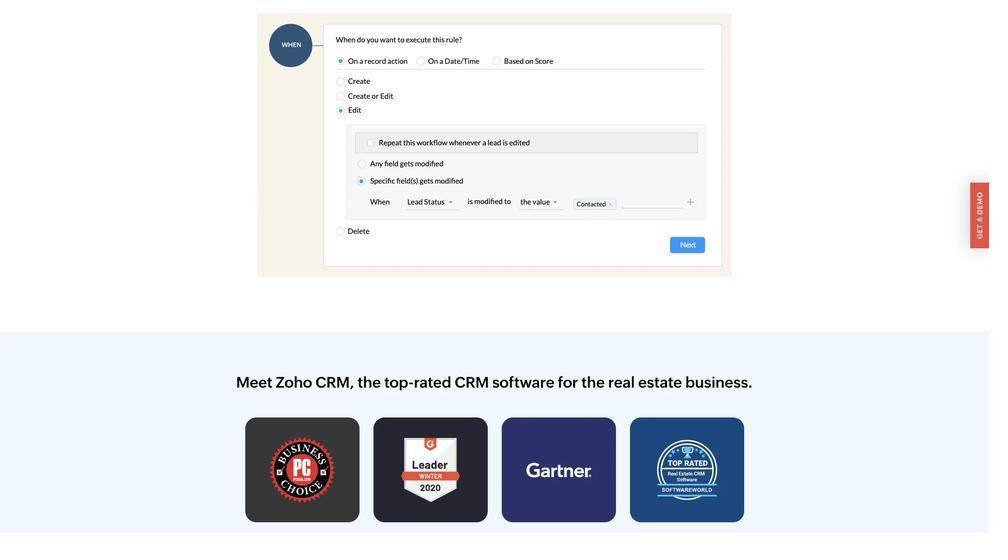 Task type: describe. For each thing, give the bounding box(es) containing it.
software
[[492, 374, 555, 392]]

real estate workflow automation - zoho crm image
[[257, 13, 733, 277]]

1 the from the left
[[358, 374, 381, 392]]

zoho
[[276, 374, 312, 392]]

real
[[608, 374, 635, 392]]

2 the from the left
[[582, 374, 605, 392]]

estate
[[638, 374, 682, 392]]

for
[[558, 374, 578, 392]]

get a demo link
[[971, 182, 989, 248]]



Task type: vqa. For each thing, say whether or not it's contained in the screenshot.
top-
yes



Task type: locate. For each thing, give the bounding box(es) containing it.
top-
[[384, 374, 414, 392]]

crm,
[[316, 374, 354, 392]]

get a demo
[[976, 192, 984, 239]]

a
[[976, 217, 984, 222]]

rated
[[414, 374, 451, 392]]

crm
[[455, 374, 489, 392]]

get
[[976, 224, 984, 239]]

the
[[358, 374, 381, 392], [582, 374, 605, 392]]

business.
[[686, 374, 753, 392]]

0 horizontal spatial the
[[358, 374, 381, 392]]

meet
[[236, 374, 273, 392]]

1 horizontal spatial the
[[582, 374, 605, 392]]

demo
[[976, 192, 984, 215]]

meet zoho crm, the top-rated crm software for the real estate business.
[[236, 374, 753, 392]]

the right for in the right of the page
[[582, 374, 605, 392]]

the left top-
[[358, 374, 381, 392]]



